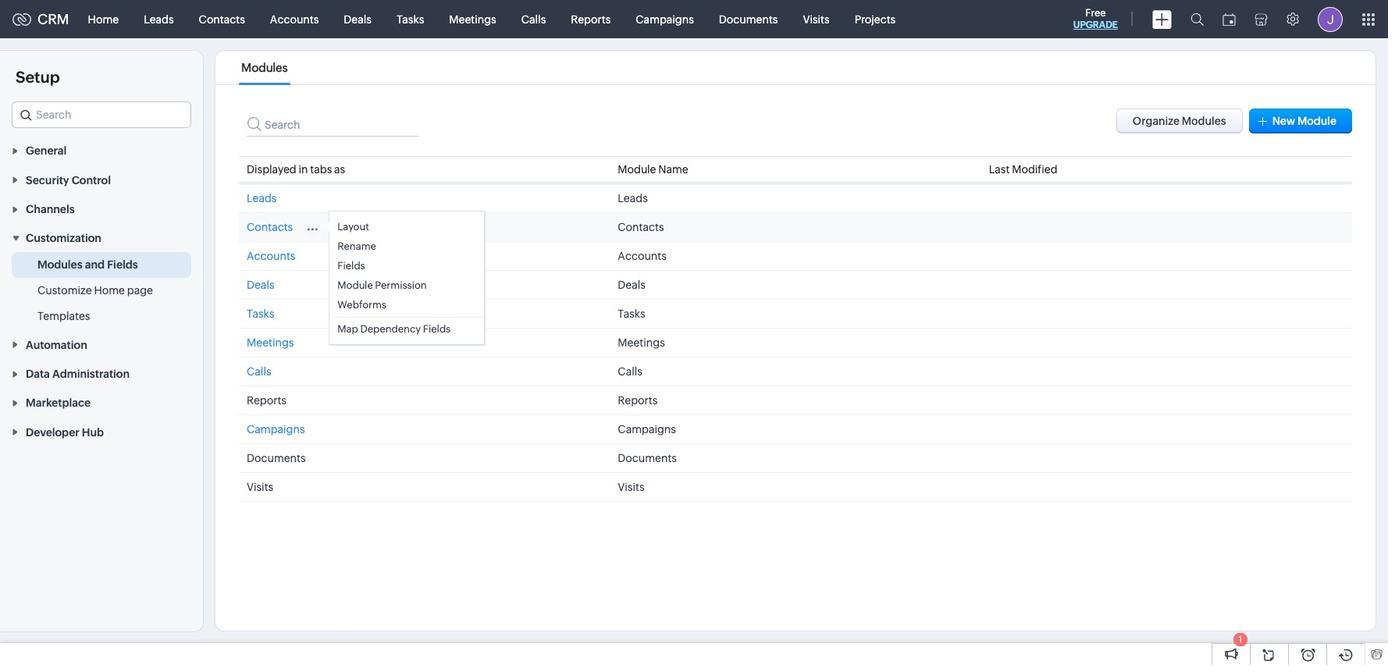 Task type: locate. For each thing, give the bounding box(es) containing it.
1 vertical spatial module
[[618, 163, 656, 176]]

1 vertical spatial home
[[94, 284, 125, 297]]

search image
[[1191, 12, 1204, 26]]

documents
[[719, 13, 778, 25], [247, 452, 306, 464], [618, 452, 677, 464]]

leads
[[144, 13, 174, 25], [247, 192, 277, 205], [618, 192, 648, 205]]

2 horizontal spatial reports
[[618, 394, 658, 407]]

1 vertical spatial campaigns link
[[247, 423, 305, 436]]

0 vertical spatial home
[[88, 13, 119, 25]]

home
[[88, 13, 119, 25], [94, 284, 125, 297]]

0 vertical spatial deals link
[[331, 0, 384, 38]]

map dependency fields
[[337, 323, 451, 335]]

0 horizontal spatial modules
[[37, 259, 82, 271]]

0 vertical spatial calls link
[[509, 0, 558, 38]]

1 vertical spatial tasks link
[[247, 308, 274, 320]]

1 horizontal spatial tasks
[[397, 13, 424, 25]]

leads right home link
[[144, 13, 174, 25]]

projects
[[855, 13, 896, 25]]

1 horizontal spatial modules
[[241, 61, 288, 74]]

meetings
[[449, 13, 496, 25], [247, 336, 294, 349], [618, 336, 665, 349]]

contacts
[[199, 13, 245, 25], [247, 221, 293, 233], [618, 221, 664, 233]]

leads down module name
[[618, 192, 648, 205]]

calls link
[[509, 0, 558, 38], [247, 365, 271, 378]]

fields for rename
[[337, 260, 365, 272]]

1 vertical spatial meetings link
[[247, 336, 294, 349]]

1 horizontal spatial calls link
[[509, 0, 558, 38]]

leads link
[[131, 0, 186, 38], [247, 192, 277, 205]]

meetings inside meetings link
[[449, 13, 496, 25]]

security control
[[26, 174, 111, 186]]

calls
[[521, 13, 546, 25], [247, 365, 271, 378], [618, 365, 642, 378]]

1 horizontal spatial module
[[618, 163, 656, 176]]

modified
[[1012, 163, 1057, 176]]

fields right and
[[107, 259, 138, 271]]

1 horizontal spatial reports
[[571, 13, 611, 25]]

deals link
[[331, 0, 384, 38], [247, 279, 274, 291]]

1 horizontal spatial tasks link
[[384, 0, 437, 38]]

displayed in tabs as
[[247, 163, 345, 176]]

displayed
[[247, 163, 296, 176]]

tabs
[[310, 163, 332, 176]]

fields for and
[[107, 259, 138, 271]]

documents link
[[706, 0, 790, 38]]

in
[[299, 163, 308, 176]]

tasks
[[397, 13, 424, 25], [247, 308, 274, 320], [618, 308, 645, 320]]

administration
[[52, 368, 130, 380]]

meetings link
[[437, 0, 509, 38], [247, 336, 294, 349]]

0 horizontal spatial tasks
[[247, 308, 274, 320]]

layout
[[337, 221, 369, 233]]

home inside customization region
[[94, 284, 125, 297]]

1 horizontal spatial documents
[[618, 452, 677, 464]]

Search text field
[[247, 109, 418, 137]]

data administration
[[26, 368, 130, 380]]

contacts down the displayed
[[247, 221, 293, 233]]

0 horizontal spatial campaigns link
[[247, 423, 305, 436]]

deals
[[344, 13, 372, 25], [247, 279, 274, 291], [618, 279, 646, 291]]

templates link
[[37, 309, 90, 324]]

1 horizontal spatial deals link
[[331, 0, 384, 38]]

module name
[[618, 163, 688, 176]]

fields
[[107, 259, 138, 271], [337, 260, 365, 272], [423, 323, 451, 335]]

webforms
[[337, 299, 386, 311]]

2 horizontal spatial fields
[[423, 323, 451, 335]]

1 horizontal spatial leads link
[[247, 192, 277, 205]]

general button
[[0, 136, 203, 165]]

visits
[[803, 13, 830, 25], [247, 481, 273, 493], [618, 481, 644, 493]]

developer hub button
[[0, 417, 203, 446]]

leads down the displayed
[[247, 192, 277, 205]]

0 horizontal spatial fields
[[107, 259, 138, 271]]

2 horizontal spatial calls
[[618, 365, 642, 378]]

channels
[[26, 203, 75, 215]]

tasks link
[[384, 0, 437, 38], [247, 308, 274, 320]]

1 horizontal spatial fields
[[337, 260, 365, 272]]

fields right "dependency"
[[423, 323, 451, 335]]

contacts up modules link
[[199, 13, 245, 25]]

modules
[[241, 61, 288, 74], [37, 259, 82, 271]]

0 vertical spatial campaigns link
[[623, 0, 706, 38]]

0 horizontal spatial module
[[337, 279, 373, 291]]

campaigns
[[636, 13, 694, 25], [247, 423, 305, 436], [618, 423, 676, 436]]

fields inside customization region
[[107, 259, 138, 271]]

control
[[72, 174, 111, 186]]

free upgrade
[[1073, 7, 1118, 30]]

module up webforms
[[337, 279, 373, 291]]

marketplace
[[26, 397, 91, 409]]

dependency
[[360, 323, 421, 335]]

0 horizontal spatial deals link
[[247, 279, 274, 291]]

0 horizontal spatial documents
[[247, 452, 306, 464]]

documents inside documents link
[[719, 13, 778, 25]]

None field
[[12, 101, 191, 128]]

home right crm
[[88, 13, 119, 25]]

data
[[26, 368, 50, 380]]

automation button
[[0, 330, 203, 359]]

customization button
[[0, 223, 203, 252]]

1 horizontal spatial campaigns link
[[623, 0, 706, 38]]

0 vertical spatial meetings link
[[437, 0, 509, 38]]

0 horizontal spatial leads
[[144, 13, 174, 25]]

1
[[1239, 635, 1242, 644]]

module inside new module button
[[1297, 115, 1336, 127]]

module left name
[[618, 163, 656, 176]]

0 horizontal spatial tasks link
[[247, 308, 274, 320]]

module
[[1297, 115, 1336, 127], [618, 163, 656, 176], [337, 279, 373, 291]]

modules inside modules and fields link
[[37, 259, 82, 271]]

visits link
[[790, 0, 842, 38]]

None button
[[1116, 109, 1243, 133]]

0 vertical spatial module
[[1297, 115, 1336, 127]]

developer hub
[[26, 426, 104, 439]]

marketplace button
[[0, 388, 203, 417]]

templates
[[37, 310, 90, 323]]

contacts link down the displayed
[[247, 221, 293, 233]]

module right new
[[1297, 115, 1336, 127]]

home down and
[[94, 284, 125, 297]]

campaigns link
[[623, 0, 706, 38], [247, 423, 305, 436]]

0 horizontal spatial leads link
[[131, 0, 186, 38]]

new module button
[[1249, 109, 1352, 133]]

fields down rename
[[337, 260, 365, 272]]

module inside layout rename fields module permission webforms
[[337, 279, 373, 291]]

2 horizontal spatial module
[[1297, 115, 1336, 127]]

customization
[[26, 232, 101, 245]]

0 vertical spatial modules
[[241, 61, 288, 74]]

reports
[[571, 13, 611, 25], [247, 394, 287, 407], [618, 394, 658, 407]]

customize home page
[[37, 284, 153, 297]]

1 vertical spatial modules
[[37, 259, 82, 271]]

1 vertical spatial calls link
[[247, 365, 271, 378]]

accounts link
[[257, 0, 331, 38], [247, 250, 295, 262]]

2 horizontal spatial documents
[[719, 13, 778, 25]]

search element
[[1181, 0, 1213, 38]]

data administration button
[[0, 359, 203, 388]]

projects link
[[842, 0, 908, 38]]

fields inside layout rename fields module permission webforms
[[337, 260, 365, 272]]

channels button
[[0, 194, 203, 223]]

hub
[[82, 426, 104, 439]]

accounts
[[270, 13, 319, 25], [247, 250, 295, 262], [618, 250, 667, 262]]

2 vertical spatial module
[[337, 279, 373, 291]]

2 horizontal spatial deals
[[618, 279, 646, 291]]

1 horizontal spatial meetings link
[[437, 0, 509, 38]]

contacts down module name
[[618, 221, 664, 233]]

crm
[[37, 11, 69, 27]]

last
[[989, 163, 1010, 176]]

contacts link up modules link
[[186, 0, 257, 38]]

1 horizontal spatial meetings
[[449, 13, 496, 25]]

contacts link
[[186, 0, 257, 38], [247, 221, 293, 233]]



Task type: vqa. For each thing, say whether or not it's contained in the screenshot.


Task type: describe. For each thing, give the bounding box(es) containing it.
modules for modules and fields
[[37, 259, 82, 271]]

new module
[[1272, 115, 1336, 127]]

create menu image
[[1152, 10, 1172, 28]]

2 horizontal spatial visits
[[803, 13, 830, 25]]

modules for modules
[[241, 61, 288, 74]]

0 vertical spatial tasks link
[[384, 0, 437, 38]]

0 horizontal spatial meetings
[[247, 336, 294, 349]]

new
[[1272, 115, 1295, 127]]

2 horizontal spatial contacts
[[618, 221, 664, 233]]

crm link
[[12, 11, 69, 27]]

last modified
[[989, 163, 1057, 176]]

0 vertical spatial accounts link
[[257, 0, 331, 38]]

layout rename fields module permission webforms
[[337, 221, 427, 311]]

rename
[[337, 240, 376, 252]]

0 horizontal spatial deals
[[247, 279, 274, 291]]

customize home page link
[[37, 283, 153, 299]]

profile image
[[1318, 7, 1343, 32]]

automation
[[26, 339, 87, 351]]

accounts inside "link"
[[270, 13, 319, 25]]

2 horizontal spatial tasks
[[618, 308, 645, 320]]

free
[[1085, 7, 1106, 19]]

security control button
[[0, 165, 203, 194]]

0 horizontal spatial calls
[[247, 365, 271, 378]]

page
[[127, 284, 153, 297]]

calendar image
[[1223, 13, 1236, 25]]

2 horizontal spatial leads
[[618, 192, 648, 205]]

and
[[85, 259, 105, 271]]

customization region
[[0, 252, 203, 330]]

developer
[[26, 426, 79, 439]]

2 horizontal spatial meetings
[[618, 336, 665, 349]]

modules link
[[239, 61, 290, 74]]

0 horizontal spatial contacts
[[199, 13, 245, 25]]

setup
[[16, 68, 60, 86]]

security
[[26, 174, 69, 186]]

reports link
[[558, 0, 623, 38]]

0 vertical spatial leads link
[[131, 0, 186, 38]]

map
[[337, 323, 358, 335]]

0 horizontal spatial calls link
[[247, 365, 271, 378]]

0 horizontal spatial visits
[[247, 481, 273, 493]]

logo image
[[12, 13, 31, 25]]

general
[[26, 145, 67, 157]]

0 horizontal spatial meetings link
[[247, 336, 294, 349]]

1 vertical spatial deals link
[[247, 279, 274, 291]]

create menu element
[[1143, 0, 1181, 38]]

1 vertical spatial leads link
[[247, 192, 277, 205]]

customize
[[37, 284, 92, 297]]

name
[[658, 163, 688, 176]]

permission
[[375, 279, 427, 291]]

1 horizontal spatial calls
[[521, 13, 546, 25]]

upgrade
[[1073, 20, 1118, 30]]

1 vertical spatial contacts link
[[247, 221, 293, 233]]

1 horizontal spatial deals
[[344, 13, 372, 25]]

profile element
[[1308, 0, 1352, 38]]

1 vertical spatial accounts link
[[247, 250, 295, 262]]

1 horizontal spatial visits
[[618, 481, 644, 493]]

Search text field
[[12, 102, 190, 127]]

modules and fields link
[[37, 257, 138, 273]]

fields for dependency
[[423, 323, 451, 335]]

as
[[334, 163, 345, 176]]

1 horizontal spatial contacts
[[247, 221, 293, 233]]

modules and fields
[[37, 259, 138, 271]]

0 horizontal spatial reports
[[247, 394, 287, 407]]

home link
[[75, 0, 131, 38]]

0 vertical spatial contacts link
[[186, 0, 257, 38]]

1 horizontal spatial leads
[[247, 192, 277, 205]]



